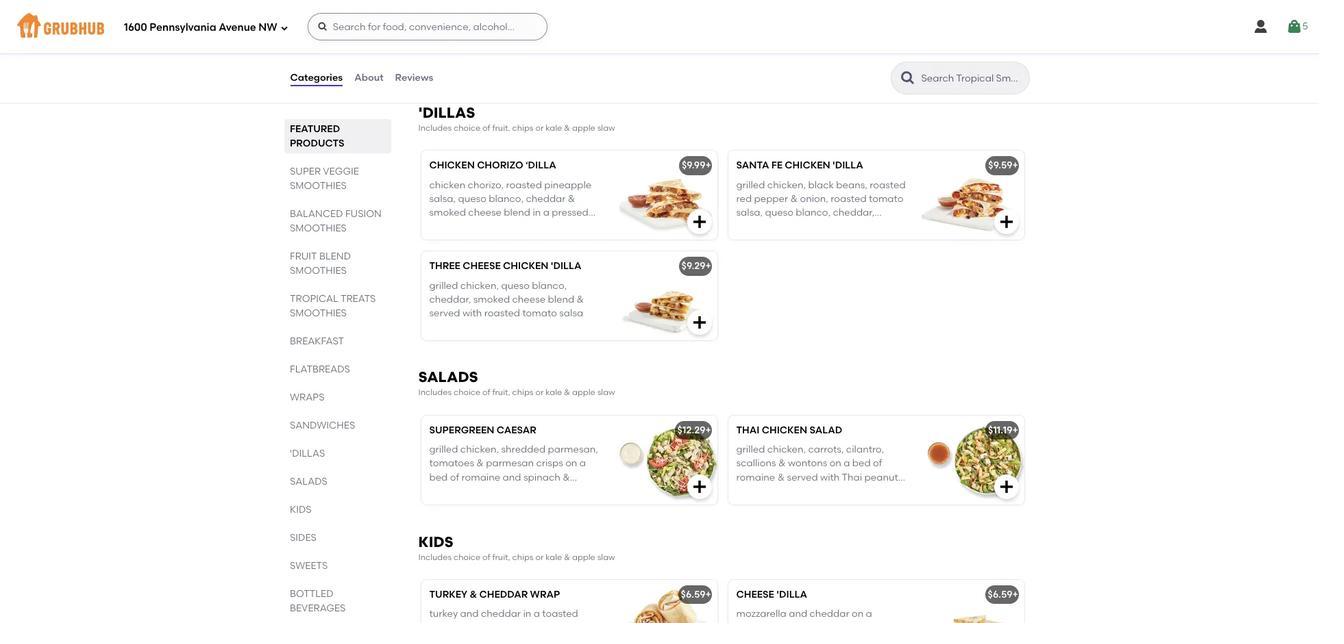 Task type: describe. For each thing, give the bounding box(es) containing it.
apple for 'dillas
[[572, 123, 596, 133]]

roasted right beans,
[[870, 179, 906, 191]]

turkey, bacon, tomatoes, romaine, swiss & lite ranch on ciabatta button
[[421, 0, 717, 76]]

caesar
[[497, 425, 537, 436]]

in inside chicken chorizo, roasted pineapple salsa, queso blanco, cheddar & smoked cheese blend in a pressed flour tortilla with a side of roasted tomato salsa
[[533, 207, 541, 219]]

includes for 'dillas
[[419, 123, 452, 133]]

roasted down beans,
[[831, 193, 867, 205]]

romaine inside grilled chicken, shredded parmesan, tomatoes & parmesan crisps on a bed of romaine and spinach & served with caesar dressing
[[462, 472, 501, 484]]

& inside chicken chorizo, roasted pineapple salsa, queso blanco, cheddar & smoked cheese blend in a pressed flour tortilla with a side of roasted tomato salsa
[[568, 193, 575, 205]]

apple for salads
[[572, 388, 596, 398]]

chicken inside mozzarella and cheddar on a pressed flour tortilla. add chicken fo
[[855, 623, 891, 624]]

choice for 'dillas
[[454, 123, 481, 133]]

5
[[1303, 20, 1309, 32]]

served inside grilled chicken, carrots, cilantro, scallions & wontons on a bed of romaine & served with thai peanut dressing
[[787, 472, 818, 484]]

on inside grilled chicken, carrots, cilantro, scallions & wontons on a bed of romaine & served with thai peanut dressing
[[830, 458, 842, 470]]

spinach
[[524, 472, 561, 484]]

balanced
[[290, 208, 343, 220]]

peanut
[[865, 472, 899, 484]]

ranch
[[481, 29, 508, 41]]

$11.19 +
[[989, 425, 1019, 436]]

categories
[[290, 72, 343, 84]]

chicken, for wontons
[[768, 444, 806, 456]]

on inside mozzarella and cheddar on a pressed flour tortilla. add chicken fo
[[852, 609, 864, 621]]

salads includes choice of fruit, chips or kale & apple slaw
[[419, 369, 615, 398]]

pepper
[[754, 193, 788, 205]]

tropical
[[290, 293, 338, 305]]

scallions
[[737, 458, 776, 470]]

beverages
[[290, 603, 345, 615]]

blend inside chicken chorizo, roasted pineapple salsa, queso blanco, cheddar & smoked cheese blend in a pressed flour tortilla with a side of roasted tomato salsa
[[504, 207, 531, 219]]

parmesan
[[486, 458, 534, 470]]

pressed inside chicken chorizo, roasted pineapple salsa, queso blanco, cheddar & smoked cheese blend in a pressed flour tortilla with a side of roasted tomato salsa
[[552, 207, 589, 219]]

cheese 'dilla
[[737, 590, 808, 601]]

salsa for with
[[466, 235, 490, 247]]

cheese inside "grilled chicken, black beans, roasted red pepper & onion, roasted tomato salsa, queso blanco, cheddar, smoked cheese blend & served with roasted tomato salsa"
[[776, 221, 809, 233]]

shredded
[[501, 444, 546, 456]]

cheese inside grilled chicken, queso blanco, cheddar, smoked cheese blend & served with roasted tomato salsa
[[512, 294, 546, 306]]

smoked inside grilled chicken, queso blanco, cheddar, smoked cheese blend & served with roasted tomato salsa
[[473, 294, 510, 306]]

slaw for salads
[[598, 388, 615, 398]]

'dilla for blanco,
[[551, 261, 582, 272]]

carrots,
[[809, 444, 844, 456]]

toasted
[[542, 609, 578, 621]]

blend
[[319, 251, 351, 263]]

includes for salads
[[419, 388, 452, 398]]

+ for grilled chicken, queso blanco, cheddar, smoked cheese blend & served with roasted tomato salsa
[[706, 261, 712, 272]]

svg image inside the 'main navigation' navigation
[[280, 24, 288, 32]]

roasted down 'dilla
[[506, 179, 542, 191]]

chorizo
[[477, 160, 523, 172]]

apple for kids
[[572, 553, 596, 563]]

cheddar for turkey & cheddar wrap
[[481, 609, 521, 621]]

choice for kids
[[454, 553, 481, 563]]

+ for chicken chorizo, roasted pineapple salsa, queso blanco, cheddar & smoked cheese blend in a pressed flour tortilla with a side of roasted tomato salsa
[[706, 160, 712, 172]]

flatbreads
[[290, 364, 350, 376]]

1600 pennsylvania avenue nw
[[124, 21, 277, 33]]

mozzarella
[[737, 609, 787, 621]]

breakfast tab
[[290, 335, 386, 349]]

$12.29 +
[[678, 425, 712, 436]]

Search for food, convenience, alcohol... search field
[[308, 13, 547, 40]]

or for salads
[[536, 388, 544, 398]]

grilled for grilled chicken, shredded parmesan, tomatoes & parmesan crisps on a bed of romaine and spinach & served with caesar dressing
[[429, 444, 458, 456]]

and inside grilled chicken, shredded parmesan, tomatoes & parmesan crisps on a bed of romaine and spinach & served with caesar dressing
[[503, 472, 521, 484]]

sandwiches
[[290, 420, 355, 432]]

tropical treats smoothies tab
[[290, 292, 386, 321]]

'dillas includes choice of fruit, chips or kale & apple slaw
[[419, 104, 615, 133]]

kids includes choice of fruit, chips or kale & apple slaw
[[419, 534, 615, 563]]

caesar
[[484, 486, 517, 498]]

avenue
[[219, 21, 256, 33]]

cheddar inside chicken chorizo, roasted pineapple salsa, queso blanco, cheddar & smoked cheese blend in a pressed flour tortilla with a side of roasted tomato salsa
[[526, 193, 566, 205]]

$9.29
[[682, 261, 706, 272]]

grilled for grilled chicken, carrots, cilantro, scallions & wontons on a bed of romaine & served with thai peanut dressing
[[737, 444, 765, 456]]

5 button
[[1286, 14, 1309, 39]]

and for cheese
[[789, 609, 808, 621]]

slaw for kids
[[598, 553, 615, 563]]

categories button
[[290, 53, 344, 103]]

bottled beverages tab
[[290, 587, 386, 616]]

three
[[429, 261, 461, 272]]

chicken up black
[[785, 160, 831, 172]]

turkey
[[429, 609, 458, 621]]

or for 'dillas
[[536, 123, 544, 133]]

santa fe chicken 'dilla
[[737, 160, 864, 172]]

chicken up grilled chicken, queso blanco, cheddar, smoked cheese blend & served with roasted tomato salsa
[[503, 261, 549, 272]]

salads for salads
[[290, 476, 327, 488]]

dressing inside grilled chicken, shredded parmesan, tomatoes & parmesan crisps on a bed of romaine and spinach & served with caesar dressing
[[519, 486, 558, 498]]

sweets
[[290, 561, 328, 572]]

smoothies for fruit
[[290, 265, 346, 277]]

smoothies for tropical
[[290, 308, 346, 319]]

& inside 'dillas includes choice of fruit, chips or kale & apple slaw
[[564, 123, 570, 133]]

roasted right the side
[[548, 221, 584, 233]]

svg image inside 5 button
[[1286, 19, 1303, 35]]

of inside grilled chicken, carrots, cilantro, scallions & wontons on a bed of romaine & served with thai peanut dressing
[[873, 458, 883, 470]]

grilled for grilled chicken, black beans, roasted red pepper & onion, roasted tomato salsa, queso blanco, cheddar, smoked cheese blend & served with roasted tomato salsa
[[737, 179, 765, 191]]

chicken right thai
[[762, 425, 808, 436]]

smoked inside chicken chorizo, roasted pineapple salsa, queso blanco, cheddar & smoked cheese blend in a pressed flour tortilla with a side of roasted tomato salsa
[[429, 207, 466, 219]]

roasted inside grilled chicken, queso blanco, cheddar, smoked cheese blend & served with roasted tomato salsa
[[484, 308, 520, 320]]

bottled beverages
[[290, 589, 345, 615]]

of inside 'dillas includes choice of fruit, chips or kale & apple slaw
[[483, 123, 491, 133]]

on inside turkey, bacon, tomatoes, romaine, swiss & lite ranch on ciabatta
[[511, 29, 523, 41]]

kale for salads
[[546, 388, 562, 398]]

queso inside grilled chicken, queso blanco, cheddar, smoked cheese blend & served with roasted tomato salsa
[[501, 280, 530, 292]]

served inside "grilled chicken, black beans, roasted red pepper & onion, roasted tomato salsa, queso blanco, cheddar, smoked cheese blend & served with roasted tomato salsa"
[[850, 221, 880, 233]]

salsa for blend
[[812, 235, 836, 247]]

turkey bacon ranch image
[[615, 0, 717, 76]]

bed inside grilled chicken, carrots, cilantro, scallions & wontons on a bed of romaine & served with thai peanut dressing
[[853, 458, 871, 470]]

cheese inside chicken chorizo, roasted pineapple salsa, queso blanco, cheddar & smoked cheese blend in a pressed flour tortilla with a side of roasted tomato salsa
[[468, 207, 502, 219]]

grilled chicken, black beans, roasted red pepper & onion, roasted tomato salsa, queso blanco, cheddar, smoked cheese blend & served with roasted tomato salsa
[[737, 179, 906, 247]]

chorizo,
[[468, 179, 504, 191]]

reviews
[[395, 72, 433, 84]]

or for kids
[[536, 553, 544, 563]]

side
[[515, 221, 534, 233]]

$9.59 +
[[989, 160, 1019, 172]]

grilled for grilled chicken, queso blanco, cheddar, smoked cheese blend & served with roasted tomato salsa
[[429, 280, 458, 292]]

fruit, for kids
[[493, 553, 511, 563]]

cheddar, inside "grilled chicken, black beans, roasted red pepper & onion, roasted tomato salsa, queso blanco, cheddar, smoked cheese blend & served with roasted tomato salsa"
[[833, 207, 875, 219]]

veggie
[[323, 166, 359, 178]]

kids for kids
[[290, 505, 311, 516]]

romaine inside grilled chicken, carrots, cilantro, scallions & wontons on a bed of romaine & served with thai peanut dressing
[[737, 472, 776, 484]]

featured
[[290, 123, 340, 135]]

bottled
[[290, 589, 333, 601]]

includes for kids
[[419, 553, 452, 563]]

smoothies for super
[[290, 180, 346, 192]]

supergreen
[[429, 425, 495, 436]]

kale for 'dillas
[[546, 123, 562, 133]]

$6.59 for mozzarella and cheddar on a pressed flour tortilla. add chicken fo
[[988, 590, 1013, 601]]

+ for turkey and cheddar in a toasted flour tortilla
[[706, 590, 712, 601]]

1 horizontal spatial 'dilla
[[777, 590, 808, 601]]

add
[[833, 623, 853, 624]]

thai chicken salad image
[[922, 416, 1025, 505]]

santa
[[737, 160, 769, 172]]

black
[[809, 179, 834, 191]]

tomatoes
[[429, 458, 474, 470]]

with inside grilled chicken, queso blanco, cheddar, smoked cheese blend & served with roasted tomato salsa
[[463, 308, 482, 320]]

wrap
[[530, 590, 560, 601]]

chicken, for pepper
[[768, 179, 806, 191]]

tortilla.
[[799, 623, 831, 624]]

mozzarella and cheddar on a pressed flour tortilla. add chicken fo
[[737, 609, 906, 624]]

kids tab
[[290, 503, 386, 518]]

cheddar
[[480, 590, 528, 601]]

bed inside grilled chicken, shredded parmesan, tomatoes & parmesan crisps on a bed of romaine and spinach & served with caesar dressing
[[429, 472, 448, 484]]

ciabatta
[[525, 29, 565, 41]]

products
[[290, 138, 344, 149]]

with inside grilled chicken, shredded parmesan, tomatoes & parmesan crisps on a bed of romaine and spinach & served with caesar dressing
[[463, 486, 482, 498]]

fusion
[[345, 208, 381, 220]]

1600
[[124, 21, 147, 33]]

$9.99
[[682, 160, 706, 172]]

with inside grilled chicken, carrots, cilantro, scallions & wontons on a bed of romaine & served with thai peanut dressing
[[821, 472, 840, 484]]

salsa, inside "grilled chicken, black beans, roasted red pepper & onion, roasted tomato salsa, queso blanco, cheddar, smoked cheese blend & served with roasted tomato salsa"
[[737, 207, 763, 219]]

santa fe chicken 'dilla image
[[922, 151, 1025, 240]]

fe
[[772, 160, 783, 172]]

with inside "grilled chicken, black beans, roasted red pepper & onion, roasted tomato salsa, queso blanco, cheddar, smoked cheese blend & served with roasted tomato salsa"
[[883, 221, 902, 233]]

chips for 'dillas
[[512, 123, 534, 133]]

beans,
[[837, 179, 868, 191]]

$9.59
[[989, 160, 1013, 172]]

grilled chicken, carrots, cilantro, scallions & wontons on a bed of romaine & served with thai peanut dressing
[[737, 444, 899, 498]]

of inside salads includes choice of fruit, chips or kale & apple slaw
[[483, 388, 491, 398]]

tropical treats smoothies
[[290, 293, 376, 319]]

'dilla
[[526, 160, 556, 172]]

about
[[355, 72, 384, 84]]

grilled chicken, queso blanco, cheddar, smoked cheese blend & served with roasted tomato salsa
[[429, 280, 584, 320]]

salsa, inside chicken chorizo, roasted pineapple salsa, queso blanco, cheddar & smoked cheese blend in a pressed flour tortilla with a side of roasted tomato salsa
[[429, 193, 456, 205]]

served inside grilled chicken, shredded parmesan, tomatoes & parmesan crisps on a bed of romaine and spinach & served with caesar dressing
[[429, 486, 460, 498]]

& inside turkey, bacon, tomatoes, romaine, swiss & lite ranch on ciabatta
[[455, 29, 463, 41]]

reviews button
[[395, 53, 434, 103]]

turkey,
[[429, 15, 460, 27]]



Task type: locate. For each thing, give the bounding box(es) containing it.
kale up 'dilla
[[546, 123, 562, 133]]

super veggie smoothies tab
[[290, 165, 386, 193]]

$11.19
[[989, 425, 1013, 436]]

2 vertical spatial smoked
[[473, 294, 510, 306]]

1 vertical spatial chips
[[512, 388, 534, 398]]

swiss
[[429, 29, 453, 41]]

turkey, bacon, tomatoes, romaine, swiss & lite ranch on ciabatta
[[429, 15, 588, 41]]

2 horizontal spatial blanco,
[[796, 207, 831, 219]]

wontons
[[788, 458, 828, 470]]

2 tortilla from the top
[[453, 623, 483, 624]]

kale up parmesan,
[[546, 388, 562, 398]]

1 horizontal spatial blend
[[548, 294, 575, 306]]

'dilla up grilled chicken, queso blanco, cheddar, smoked cheese blend & served with roasted tomato salsa
[[551, 261, 582, 272]]

2 vertical spatial choice
[[454, 553, 481, 563]]

1 horizontal spatial cheese
[[512, 294, 546, 306]]

0 horizontal spatial queso
[[458, 193, 487, 205]]

choice inside kids includes choice of fruit, chips or kale & apple slaw
[[454, 553, 481, 563]]

apple up parmesan,
[[572, 388, 596, 398]]

of up turkey & cheddar wrap
[[483, 553, 491, 563]]

0 horizontal spatial cheddar,
[[429, 294, 471, 306]]

bed down cilantro,
[[853, 458, 871, 470]]

1 $6.59 from the left
[[681, 590, 706, 601]]

cheddar down cheddar
[[481, 609, 521, 621]]

three cheese chicken 'dilla
[[429, 261, 582, 272]]

blend down onion,
[[811, 221, 838, 233]]

svg image for three cheese chicken 'dilla
[[691, 315, 708, 331]]

blend
[[504, 207, 531, 219], [811, 221, 838, 233], [548, 294, 575, 306]]

bed down tomatoes
[[429, 472, 448, 484]]

pressed inside mozzarella and cheddar on a pressed flour tortilla. add chicken fo
[[737, 623, 773, 624]]

chicken left chorizo,
[[429, 179, 466, 191]]

kids inside tab
[[290, 505, 311, 516]]

flour for turkey & cheddar wrap
[[429, 623, 450, 624]]

salads inside tab
[[290, 476, 327, 488]]

fruit, inside kids includes choice of fruit, chips or kale & apple slaw
[[493, 553, 511, 563]]

tortilla inside turkey and cheddar in a toasted flour tortilla
[[453, 623, 483, 624]]

0 horizontal spatial 'dillas
[[290, 448, 325, 460]]

includes inside kids includes choice of fruit, chips or kale & apple slaw
[[419, 553, 452, 563]]

includes inside salads includes choice of fruit, chips or kale & apple slaw
[[419, 388, 452, 398]]

tomatoes,
[[497, 15, 545, 27]]

of up supergreen caesar at the left bottom
[[483, 388, 491, 398]]

'dillas tab
[[290, 447, 386, 461]]

and
[[503, 472, 521, 484], [460, 609, 479, 621], [789, 609, 808, 621]]

onion,
[[800, 193, 829, 205]]

served inside grilled chicken, queso blanco, cheddar, smoked cheese blend & served with roasted tomato salsa
[[429, 308, 460, 320]]

0 horizontal spatial $6.59 +
[[681, 590, 712, 601]]

0 horizontal spatial blanco,
[[489, 193, 524, 205]]

chips for salads
[[512, 388, 534, 398]]

crisps
[[536, 458, 563, 470]]

on down parmesan,
[[566, 458, 577, 470]]

$6.59 + for mozzarella and cheddar on a pressed flour tortilla. add chicken fo
[[988, 590, 1019, 601]]

slaw
[[598, 123, 615, 133], [598, 388, 615, 398], [598, 553, 615, 563]]

2 chips from the top
[[512, 388, 534, 398]]

1 dressing from the left
[[519, 486, 558, 498]]

1 fruit, from the top
[[493, 123, 511, 133]]

salads inside salads includes choice of fruit, chips or kale & apple slaw
[[419, 369, 478, 386]]

pressed down mozzarella
[[737, 623, 773, 624]]

1 tortilla from the top
[[453, 221, 483, 233]]

blend down three cheese chicken 'dilla
[[548, 294, 575, 306]]

2 horizontal spatial queso
[[765, 207, 794, 219]]

fruit
[[290, 251, 317, 263]]

roasted down red
[[737, 235, 772, 247]]

2 apple from the top
[[572, 388, 596, 398]]

2 horizontal spatial 'dilla
[[833, 160, 864, 172]]

'dillas inside 'dillas includes choice of fruit, chips or kale & apple slaw
[[419, 104, 475, 121]]

2 horizontal spatial cheddar
[[810, 609, 850, 621]]

pressed down pineapple
[[552, 207, 589, 219]]

1 or from the top
[[536, 123, 544, 133]]

0 vertical spatial chicken
[[429, 179, 466, 191]]

chicken,
[[768, 179, 806, 191], [461, 280, 499, 292], [461, 444, 499, 456], [768, 444, 806, 456]]

1 vertical spatial tortilla
[[453, 623, 483, 624]]

1 vertical spatial blend
[[811, 221, 838, 233]]

or
[[536, 123, 544, 133], [536, 388, 544, 398], [536, 553, 544, 563]]

1 horizontal spatial kids
[[419, 534, 454, 551]]

+ for grilled chicken, carrots, cilantro, scallions & wontons on a bed of romaine & served with thai peanut dressing
[[1013, 425, 1019, 436]]

chicken, down thai chicken salad
[[768, 444, 806, 456]]

1 vertical spatial slaw
[[598, 388, 615, 398]]

grilled chicken, shredded parmesan, tomatoes & parmesan crisps on a bed of romaine and spinach & served with caesar dressing
[[429, 444, 598, 498]]

chicken chorizo 'dilla
[[429, 160, 556, 172]]

queso inside chicken chorizo, roasted pineapple salsa, queso blanco, cheddar & smoked cheese blend in a pressed flour tortilla with a side of roasted tomato salsa
[[458, 193, 487, 205]]

0 horizontal spatial romaine
[[462, 472, 501, 484]]

thai
[[842, 472, 863, 484]]

on down carrots,
[[830, 458, 842, 470]]

sides tab
[[290, 531, 386, 546]]

0 horizontal spatial svg image
[[280, 24, 288, 32]]

grilled inside grilled chicken, queso blanco, cheddar, smoked cheese blend & served with roasted tomato salsa
[[429, 280, 458, 292]]

smoked up the three
[[429, 207, 466, 219]]

queso down three cheese chicken 'dilla
[[501, 280, 530, 292]]

'dillas
[[419, 104, 475, 121], [290, 448, 325, 460]]

or up wrap
[[536, 553, 544, 563]]

cheddar inside mozzarella and cheddar on a pressed flour tortilla. add chicken fo
[[810, 609, 850, 621]]

fruit, up caesar
[[493, 388, 511, 398]]

queso down chorizo,
[[458, 193, 487, 205]]

chips up caesar
[[512, 388, 534, 398]]

cheese
[[463, 261, 501, 272], [737, 590, 775, 601]]

chicken, down supergreen caesar at the left bottom
[[461, 444, 499, 456]]

flour inside chicken chorizo, roasted pineapple salsa, queso blanco, cheddar & smoked cheese blend in a pressed flour tortilla with a side of roasted tomato salsa
[[429, 221, 450, 233]]

fruit, for salads
[[493, 388, 511, 398]]

choice inside salads includes choice of fruit, chips or kale & apple slaw
[[454, 388, 481, 398]]

salsa inside grilled chicken, queso blanco, cheddar, smoked cheese blend & served with roasted tomato salsa
[[560, 308, 584, 320]]

pennsylvania
[[150, 21, 216, 33]]

$6.59 +
[[681, 590, 712, 601], [988, 590, 1019, 601]]

0 vertical spatial salads
[[419, 369, 478, 386]]

svg image down $9.29 +
[[691, 315, 708, 331]]

blanco, down chorizo,
[[489, 193, 524, 205]]

0 horizontal spatial chicken
[[429, 179, 466, 191]]

kids up sides
[[290, 505, 311, 516]]

of right the side
[[537, 221, 546, 233]]

a inside mozzarella and cheddar on a pressed flour tortilla. add chicken fo
[[866, 609, 873, 621]]

1 slaw from the top
[[598, 123, 615, 133]]

3 fruit, from the top
[[493, 553, 511, 563]]

queso
[[458, 193, 487, 205], [765, 207, 794, 219], [501, 280, 530, 292]]

3 includes from the top
[[419, 553, 452, 563]]

3 chips from the top
[[512, 553, 534, 563]]

1 smoothies from the top
[[290, 180, 346, 192]]

2 vertical spatial blend
[[548, 294, 575, 306]]

2 includes from the top
[[419, 388, 452, 398]]

a inside turkey and cheddar in a toasted flour tortilla
[[534, 609, 540, 621]]

of inside kids includes choice of fruit, chips or kale & apple slaw
[[483, 553, 491, 563]]

of
[[483, 123, 491, 133], [537, 221, 546, 233], [483, 388, 491, 398], [873, 458, 883, 470], [450, 472, 459, 484], [483, 553, 491, 563]]

kale inside salads includes choice of fruit, chips or kale & apple slaw
[[546, 388, 562, 398]]

flour up the three
[[429, 221, 450, 233]]

cheddar, down the three
[[429, 294, 471, 306]]

salads up supergreen
[[419, 369, 478, 386]]

chicken, inside grilled chicken, carrots, cilantro, scallions & wontons on a bed of romaine & served with thai peanut dressing
[[768, 444, 806, 456]]

1 horizontal spatial cheddar
[[526, 193, 566, 205]]

1 horizontal spatial cheddar,
[[833, 207, 875, 219]]

of down tomatoes
[[450, 472, 459, 484]]

cheese down pepper on the top of the page
[[776, 221, 809, 233]]

1 horizontal spatial dressing
[[737, 486, 776, 498]]

+ for grilled chicken, shredded parmesan, tomatoes & parmesan crisps on a bed of romaine and spinach & served with caesar dressing
[[706, 425, 712, 436]]

cheese right the three
[[463, 261, 501, 272]]

chips up cheddar
[[512, 553, 534, 563]]

cheddar up add
[[810, 609, 850, 621]]

fruit blend smoothies
[[290, 251, 351, 277]]

in up the side
[[533, 207, 541, 219]]

featured products tab
[[290, 122, 386, 151]]

& inside grilled chicken, queso blanco, cheddar, smoked cheese blend & served with roasted tomato salsa
[[577, 294, 584, 306]]

2 choice from the top
[[454, 388, 481, 398]]

blanco, down onion,
[[796, 207, 831, 219]]

1 horizontal spatial bed
[[853, 458, 871, 470]]

in inside turkey and cheddar in a toasted flour tortilla
[[523, 609, 532, 621]]

chicken, inside "grilled chicken, black beans, roasted red pepper & onion, roasted tomato salsa, queso blanco, cheddar, smoked cheese blend & served with roasted tomato salsa"
[[768, 179, 806, 191]]

& inside salads includes choice of fruit, chips or kale & apple slaw
[[564, 388, 570, 398]]

1 horizontal spatial cheese
[[737, 590, 775, 601]]

0 horizontal spatial salads
[[290, 476, 327, 488]]

romaine
[[462, 472, 501, 484], [737, 472, 776, 484]]

grilled inside grilled chicken, carrots, cilantro, scallions & wontons on a bed of romaine & served with thai peanut dressing
[[737, 444, 765, 456]]

chicken up chorizo,
[[429, 160, 475, 172]]

0 vertical spatial queso
[[458, 193, 487, 205]]

1 horizontal spatial and
[[503, 472, 521, 484]]

blanco,
[[489, 193, 524, 205], [796, 207, 831, 219], [532, 280, 567, 292]]

chicken, inside grilled chicken, queso blanco, cheddar, smoked cheese blend & served with roasted tomato salsa
[[461, 280, 499, 292]]

grilled
[[737, 179, 765, 191], [429, 280, 458, 292], [429, 444, 458, 456], [737, 444, 765, 456]]

in
[[533, 207, 541, 219], [523, 609, 532, 621]]

includes down reviews button
[[419, 123, 452, 133]]

apple inside 'dillas includes choice of fruit, chips or kale & apple slaw
[[572, 123, 596, 133]]

fruit, for 'dillas
[[493, 123, 511, 133]]

1 horizontal spatial smoked
[[473, 294, 510, 306]]

0 horizontal spatial in
[[523, 609, 532, 621]]

and for turkey
[[460, 609, 479, 621]]

served down the three
[[429, 308, 460, 320]]

a inside grilled chicken, shredded parmesan, tomatoes & parmesan crisps on a bed of romaine and spinach & served with caesar dressing
[[580, 458, 586, 470]]

super
[[290, 166, 321, 178]]

smoothies inside tropical treats smoothies
[[290, 308, 346, 319]]

kids up turkey
[[419, 534, 454, 551]]

salads tab
[[290, 475, 386, 489]]

apple inside salads includes choice of fruit, chips or kale & apple slaw
[[572, 388, 596, 398]]

supergreen caesar
[[429, 425, 537, 436]]

2 or from the top
[[536, 388, 544, 398]]

0 horizontal spatial blend
[[504, 207, 531, 219]]

nw
[[259, 21, 277, 33]]

2 vertical spatial chips
[[512, 553, 534, 563]]

fruit, inside salads includes choice of fruit, chips or kale & apple slaw
[[493, 388, 511, 398]]

slaw for 'dillas
[[598, 123, 615, 133]]

served down "wontons"
[[787, 472, 818, 484]]

queso inside "grilled chicken, black beans, roasted red pepper & onion, roasted tomato salsa, queso blanco, cheddar, smoked cheese blend & served with roasted tomato salsa"
[[765, 207, 794, 219]]

2 vertical spatial fruit,
[[493, 553, 511, 563]]

2 dressing from the left
[[737, 486, 776, 498]]

cheddar
[[526, 193, 566, 205], [481, 609, 521, 621], [810, 609, 850, 621]]

svg image
[[1253, 19, 1269, 35], [1286, 19, 1303, 35], [317, 21, 328, 32], [691, 50, 708, 66], [691, 214, 708, 231], [998, 214, 1015, 231], [691, 479, 708, 495]]

in down wrap
[[523, 609, 532, 621]]

parmesan,
[[548, 444, 598, 456]]

chicken, inside grilled chicken, shredded parmesan, tomatoes & parmesan crisps on a bed of romaine and spinach & served with caesar dressing
[[461, 444, 499, 456]]

chicken, for parmesan
[[461, 444, 499, 456]]

of up peanut
[[873, 458, 883, 470]]

romaine up caesar at the bottom left of the page
[[462, 472, 501, 484]]

2 smoothies from the top
[[290, 223, 346, 234]]

2 vertical spatial svg image
[[998, 479, 1015, 495]]

smoothies down balanced
[[290, 223, 346, 234]]

pressed
[[552, 207, 589, 219], [737, 623, 773, 624]]

search icon image
[[900, 70, 916, 86]]

0 horizontal spatial dressing
[[519, 486, 558, 498]]

0 horizontal spatial kids
[[290, 505, 311, 516]]

lite
[[465, 29, 479, 41]]

cheddar, inside grilled chicken, queso blanco, cheddar, smoked cheese blend & served with roasted tomato salsa
[[429, 294, 471, 306]]

2 horizontal spatial and
[[789, 609, 808, 621]]

of up 'chicken chorizo 'dilla'
[[483, 123, 491, 133]]

1 horizontal spatial 'dillas
[[419, 104, 475, 121]]

fruit, up chorizo
[[493, 123, 511, 133]]

1 vertical spatial kale
[[546, 388, 562, 398]]

and down parmesan
[[503, 472, 521, 484]]

0 vertical spatial blend
[[504, 207, 531, 219]]

on up add
[[852, 609, 864, 621]]

0 horizontal spatial cheese
[[463, 261, 501, 272]]

0 vertical spatial kale
[[546, 123, 562, 133]]

chicken chorizo, roasted pineapple salsa, queso blanco, cheddar & smoked cheese blend in a pressed flour tortilla with a side of roasted tomato salsa
[[429, 179, 592, 247]]

salsa, down 'chicken chorizo 'dilla'
[[429, 193, 456, 205]]

salsa, down red
[[737, 207, 763, 219]]

Search Tropical Smoothie Cafe  search field
[[920, 72, 1025, 85]]

2 vertical spatial slaw
[[598, 553, 615, 563]]

smoked inside "grilled chicken, black beans, roasted red pepper & onion, roasted tomato salsa, queso blanco, cheddar, smoked cheese blend & served with roasted tomato salsa"
[[737, 221, 773, 233]]

2 $6.59 + from the left
[[988, 590, 1019, 601]]

$9.29 +
[[682, 261, 712, 272]]

1 horizontal spatial salads
[[419, 369, 478, 386]]

and up tortilla.
[[789, 609, 808, 621]]

salsa
[[466, 235, 490, 247], [812, 235, 836, 247], [560, 308, 584, 320]]

roasted down three cheese chicken 'dilla
[[484, 308, 520, 320]]

and inside turkey and cheddar in a toasted flour tortilla
[[460, 609, 479, 621]]

chips for kids
[[512, 553, 534, 563]]

a inside grilled chicken, carrots, cilantro, scallions & wontons on a bed of romaine & served with thai peanut dressing
[[844, 458, 850, 470]]

fruit blend smoothies tab
[[290, 250, 386, 278]]

includes up supergreen
[[419, 388, 452, 398]]

0 vertical spatial cheddar,
[[833, 207, 875, 219]]

+ for grilled chicken, black beans, roasted red pepper & onion, roasted tomato salsa, queso blanco, cheddar, smoked cheese blend & served with roasted tomato salsa
[[1013, 160, 1019, 172]]

super veggie smoothies
[[290, 166, 359, 192]]

0 vertical spatial 'dillas
[[419, 104, 475, 121]]

salads for salads includes choice of fruit, chips or kale & apple slaw
[[419, 369, 478, 386]]

1 horizontal spatial blanco,
[[532, 280, 567, 292]]

0 vertical spatial blanco,
[[489, 193, 524, 205]]

cheddar, down beans,
[[833, 207, 875, 219]]

tomato inside chicken chorizo, roasted pineapple salsa, queso blanco, cheddar & smoked cheese blend in a pressed flour tortilla with a side of roasted tomato salsa
[[429, 235, 464, 247]]

1 horizontal spatial in
[[533, 207, 541, 219]]

on inside grilled chicken, shredded parmesan, tomatoes & parmesan crisps on a bed of romaine and spinach & served with caesar dressing
[[566, 458, 577, 470]]

balanced fusion smoothies
[[290, 208, 381, 234]]

sandwiches tab
[[290, 419, 386, 433]]

1 vertical spatial cheddar,
[[429, 294, 471, 306]]

2 vertical spatial queso
[[501, 280, 530, 292]]

blend inside grilled chicken, queso blanco, cheddar, smoked cheese blend & served with roasted tomato salsa
[[548, 294, 575, 306]]

cheese
[[468, 207, 502, 219], [776, 221, 809, 233], [512, 294, 546, 306]]

1 $6.59 + from the left
[[681, 590, 712, 601]]

wraps tab
[[290, 391, 386, 405]]

'dillas for 'dillas includes choice of fruit, chips or kale & apple slaw
[[419, 104, 475, 121]]

chicken chorizo 'dilla image
[[615, 151, 717, 240]]

treats
[[340, 293, 376, 305]]

1 vertical spatial apple
[[572, 388, 596, 398]]

or inside salads includes choice of fruit, chips or kale & apple slaw
[[536, 388, 544, 398]]

smoothies down super
[[290, 180, 346, 192]]

$6.59 for turkey and cheddar in a toasted flour tortilla
[[681, 590, 706, 601]]

balanced fusion smoothies tab
[[290, 207, 386, 236]]

bacon,
[[462, 15, 495, 27]]

tortilla down chorizo,
[[453, 221, 483, 233]]

1 horizontal spatial salsa,
[[737, 207, 763, 219]]

2 vertical spatial apple
[[572, 553, 596, 563]]

cheddar for cheese 'dilla
[[810, 609, 850, 621]]

blend inside "grilled chicken, black beans, roasted red pepper & onion, roasted tomato salsa, queso blanco, cheddar, smoked cheese blend & served with roasted tomato salsa"
[[811, 221, 838, 233]]

of inside grilled chicken, shredded parmesan, tomatoes & parmesan crisps on a bed of romaine and spinach & served with caesar dressing
[[450, 472, 459, 484]]

smoked down three cheese chicken 'dilla
[[473, 294, 510, 306]]

dressing inside grilled chicken, carrots, cilantro, scallions & wontons on a bed of romaine & served with thai peanut dressing
[[737, 486, 776, 498]]

choice up 'chicken chorizo 'dilla'
[[454, 123, 481, 133]]

1 horizontal spatial romaine
[[737, 472, 776, 484]]

$6.59
[[681, 590, 706, 601], [988, 590, 1013, 601]]

salsa inside "grilled chicken, black beans, roasted red pepper & onion, roasted tomato salsa, queso blanco, cheddar, smoked cheese blend & served with roasted tomato salsa"
[[812, 235, 836, 247]]

2 horizontal spatial svg image
[[998, 479, 1015, 495]]

0 vertical spatial or
[[536, 123, 544, 133]]

sweets tab
[[290, 559, 386, 574]]

+ for mozzarella and cheddar on a pressed flour tortilla. add chicken fo
[[1013, 590, 1019, 601]]

or up caesar
[[536, 388, 544, 398]]

served down beans,
[[850, 221, 880, 233]]

cheese down three cheese chicken 'dilla
[[512, 294, 546, 306]]

1 vertical spatial cheese
[[776, 221, 809, 233]]

turkey & cheddar wrap image
[[615, 581, 717, 624]]

smoothies inside fruit blend smoothies
[[290, 265, 346, 277]]

1 apple from the top
[[572, 123, 596, 133]]

tomato inside grilled chicken, queso blanco, cheddar, smoked cheese blend & served with roasted tomato salsa
[[523, 308, 557, 320]]

cheese up mozzarella
[[737, 590, 775, 601]]

2 horizontal spatial blend
[[811, 221, 838, 233]]

0 vertical spatial smoked
[[429, 207, 466, 219]]

thai chicken salad
[[737, 425, 843, 436]]

grilled down the three
[[429, 280, 458, 292]]

3 or from the top
[[536, 553, 544, 563]]

choice up turkey
[[454, 553, 481, 563]]

blanco, inside chicken chorizo, roasted pineapple salsa, queso blanco, cheddar & smoked cheese blend in a pressed flour tortilla with a side of roasted tomato salsa
[[489, 193, 524, 205]]

3 kale from the top
[[546, 553, 562, 563]]

1 romaine from the left
[[462, 472, 501, 484]]

1 vertical spatial blanco,
[[796, 207, 831, 219]]

grilled inside "grilled chicken, black beans, roasted red pepper & onion, roasted tomato salsa, queso blanco, cheddar, smoked cheese blend & served with roasted tomato salsa"
[[737, 179, 765, 191]]

main navigation navigation
[[0, 0, 1320, 53]]

2 vertical spatial or
[[536, 553, 544, 563]]

0 vertical spatial 'dilla
[[833, 160, 864, 172]]

blanco, inside "grilled chicken, black beans, roasted red pepper & onion, roasted tomato salsa, queso blanco, cheddar, smoked cheese blend & served with roasted tomato salsa"
[[796, 207, 831, 219]]

with inside chicken chorizo, roasted pineapple salsa, queso blanco, cheddar & smoked cheese blend in a pressed flour tortilla with a side of roasted tomato salsa
[[485, 221, 504, 233]]

choice
[[454, 123, 481, 133], [454, 388, 481, 398], [454, 553, 481, 563]]

flour inside turkey and cheddar in a toasted flour tortilla
[[429, 623, 450, 624]]

smoothies inside balanced fusion smoothies
[[290, 223, 346, 234]]

chicken, up pepper on the top of the page
[[768, 179, 806, 191]]

2 vertical spatial kale
[[546, 553, 562, 563]]

supergreen caesar image
[[615, 416, 717, 505]]

$9.99 +
[[682, 160, 712, 172]]

2 horizontal spatial smoked
[[737, 221, 773, 233]]

'dilla up beans,
[[833, 160, 864, 172]]

&
[[455, 29, 463, 41], [564, 123, 570, 133], [568, 193, 575, 205], [791, 193, 798, 205], [840, 221, 847, 233], [577, 294, 584, 306], [564, 388, 570, 398], [477, 458, 484, 470], [779, 458, 786, 470], [563, 472, 570, 484], [778, 472, 785, 484], [564, 553, 570, 563], [470, 590, 477, 601]]

0 horizontal spatial bed
[[429, 472, 448, 484]]

0 horizontal spatial salsa
[[466, 235, 490, 247]]

1 horizontal spatial salsa
[[560, 308, 584, 320]]

apple up pineapple
[[572, 123, 596, 133]]

0 horizontal spatial salsa,
[[429, 193, 456, 205]]

kale for kids
[[546, 553, 562, 563]]

chicken inside chicken chorizo, roasted pineapple salsa, queso blanco, cheddar & smoked cheese blend in a pressed flour tortilla with a side of roasted tomato salsa
[[429, 179, 466, 191]]

1 horizontal spatial pressed
[[737, 623, 773, 624]]

cheese down chorizo,
[[468, 207, 502, 219]]

2 vertical spatial includes
[[419, 553, 452, 563]]

chicken
[[429, 160, 475, 172], [785, 160, 831, 172], [503, 261, 549, 272], [762, 425, 808, 436]]

chips inside 'dillas includes choice of fruit, chips or kale & apple slaw
[[512, 123, 534, 133]]

and inside mozzarella and cheddar on a pressed flour tortilla. add chicken fo
[[789, 609, 808, 621]]

bed
[[853, 458, 871, 470], [429, 472, 448, 484]]

dressing down scallions
[[737, 486, 776, 498]]

0 vertical spatial pressed
[[552, 207, 589, 219]]

1 vertical spatial cheese
[[737, 590, 775, 601]]

blanco, inside grilled chicken, queso blanco, cheddar, smoked cheese blend & served with roasted tomato salsa
[[532, 280, 567, 292]]

tortilla down the turkey
[[453, 623, 483, 624]]

pineapple
[[544, 179, 592, 191]]

3 slaw from the top
[[598, 553, 615, 563]]

cheese 'dilla image
[[922, 581, 1025, 624]]

3 apple from the top
[[572, 553, 596, 563]]

chicken, for cheese
[[461, 280, 499, 292]]

smoothies inside super veggie smoothies
[[290, 180, 346, 192]]

2 $6.59 from the left
[[988, 590, 1013, 601]]

0 horizontal spatial $6.59
[[681, 590, 706, 601]]

1 vertical spatial choice
[[454, 388, 481, 398]]

svg image
[[280, 24, 288, 32], [691, 315, 708, 331], [998, 479, 1015, 495]]

and right the turkey
[[460, 609, 479, 621]]

0 horizontal spatial cheddar
[[481, 609, 521, 621]]

fruit, up cheddar
[[493, 553, 511, 563]]

turkey and cheddar in a toasted flour tortilla
[[429, 609, 578, 624]]

0 vertical spatial slaw
[[598, 123, 615, 133]]

kale up wrap
[[546, 553, 562, 563]]

three cheese chicken 'dilla image
[[615, 252, 717, 341]]

salads down 'dillas tab
[[290, 476, 327, 488]]

flour down the turkey
[[429, 623, 450, 624]]

'dilla up mozzarella and cheddar on a pressed flour tortilla. add chicken fo
[[777, 590, 808, 601]]

salad
[[810, 425, 843, 436]]

$12.29
[[678, 425, 706, 436]]

smoothies down "fruit"
[[290, 265, 346, 277]]

turkey
[[429, 590, 468, 601]]

a
[[543, 207, 550, 219], [507, 221, 513, 233], [580, 458, 586, 470], [844, 458, 850, 470], [534, 609, 540, 621], [866, 609, 873, 621]]

1 vertical spatial 'dilla
[[551, 261, 582, 272]]

apple up toasted
[[572, 553, 596, 563]]

grilled up red
[[737, 179, 765, 191]]

tortilla inside chicken chorizo, roasted pineapple salsa, queso blanco, cheddar & smoked cheese blend in a pressed flour tortilla with a side of roasted tomato salsa
[[453, 221, 483, 233]]

2 romaine from the left
[[737, 472, 776, 484]]

2 kale from the top
[[546, 388, 562, 398]]

2 fruit, from the top
[[493, 388, 511, 398]]

'dillas for 'dillas
[[290, 448, 325, 460]]

salsa inside chicken chorizo, roasted pineapple salsa, queso blanco, cheddar & smoked cheese blend in a pressed flour tortilla with a side of roasted tomato salsa
[[466, 235, 490, 247]]

chips up 'dilla
[[512, 123, 534, 133]]

0 vertical spatial salsa,
[[429, 193, 456, 205]]

of inside chicken chorizo, roasted pineapple salsa, queso blanco, cheddar & smoked cheese blend in a pressed flour tortilla with a side of roasted tomato salsa
[[537, 221, 546, 233]]

featured products
[[290, 123, 344, 149]]

3 smoothies from the top
[[290, 265, 346, 277]]

romaine,
[[547, 15, 588, 27]]

turkey & cheddar wrap
[[429, 590, 560, 601]]

1 horizontal spatial chicken
[[855, 623, 891, 624]]

1 vertical spatial queso
[[765, 207, 794, 219]]

1 kale from the top
[[546, 123, 562, 133]]

1 vertical spatial 'dillas
[[290, 448, 325, 460]]

on down tomatoes,
[[511, 29, 523, 41]]

kids inside kids includes choice of fruit, chips or kale & apple slaw
[[419, 534, 454, 551]]

2 vertical spatial blanco,
[[532, 280, 567, 292]]

1 vertical spatial kids
[[419, 534, 454, 551]]

flatbreads tab
[[290, 363, 386, 377]]

served down tomatoes
[[429, 486, 460, 498]]

smoked down red
[[737, 221, 773, 233]]

'dillas down reviews button
[[419, 104, 475, 121]]

breakfast
[[290, 336, 344, 348]]

2 vertical spatial 'dilla
[[777, 590, 808, 601]]

choice for salads
[[454, 388, 481, 398]]

1 vertical spatial bed
[[429, 472, 448, 484]]

cilantro,
[[846, 444, 884, 456]]

smoothies down tropical
[[290, 308, 346, 319]]

blanco, down three cheese chicken 'dilla
[[532, 280, 567, 292]]

svg image for thai chicken salad
[[998, 479, 1015, 495]]

& inside kids includes choice of fruit, chips or kale & apple slaw
[[564, 553, 570, 563]]

slaw inside kids includes choice of fruit, chips or kale & apple slaw
[[598, 553, 615, 563]]

kids for kids includes choice of fruit, chips or kale & apple slaw
[[419, 534, 454, 551]]

svg image right nw
[[280, 24, 288, 32]]

0 vertical spatial tortilla
[[453, 221, 483, 233]]

1 horizontal spatial queso
[[501, 280, 530, 292]]

1 includes from the top
[[419, 123, 452, 133]]

$6.59 + for turkey and cheddar in a toasted flour tortilla
[[681, 590, 712, 601]]

smoothies
[[290, 180, 346, 192], [290, 223, 346, 234], [290, 265, 346, 277], [290, 308, 346, 319]]

0 horizontal spatial smoked
[[429, 207, 466, 219]]

4 smoothies from the top
[[290, 308, 346, 319]]

cheddar,
[[833, 207, 875, 219], [429, 294, 471, 306]]

chicken right add
[[855, 623, 891, 624]]

sides
[[290, 533, 316, 544]]

salsa,
[[429, 193, 456, 205], [737, 207, 763, 219]]

chips inside salads includes choice of fruit, chips or kale & apple slaw
[[512, 388, 534, 398]]

'dillas down the sandwiches on the bottom left of the page
[[290, 448, 325, 460]]

slaw inside 'dillas includes choice of fruit, chips or kale & apple slaw
[[598, 123, 615, 133]]

red
[[737, 193, 752, 205]]

1 choice from the top
[[454, 123, 481, 133]]

on
[[511, 29, 523, 41], [566, 458, 577, 470], [830, 458, 842, 470], [852, 609, 864, 621]]

0 vertical spatial fruit,
[[493, 123, 511, 133]]

chips
[[512, 123, 534, 133], [512, 388, 534, 398], [512, 553, 534, 563]]

0 vertical spatial bed
[[853, 458, 871, 470]]

0 horizontal spatial cheese
[[468, 207, 502, 219]]

'dilla for beans,
[[833, 160, 864, 172]]

2 slaw from the top
[[598, 388, 615, 398]]

or inside kids includes choice of fruit, chips or kale & apple slaw
[[536, 553, 544, 563]]

chips inside kids includes choice of fruit, chips or kale & apple slaw
[[512, 553, 534, 563]]

0 vertical spatial in
[[533, 207, 541, 219]]

1 vertical spatial salads
[[290, 476, 327, 488]]

romaine down scallions
[[737, 472, 776, 484]]

3 choice from the top
[[454, 553, 481, 563]]

smoothies for balanced
[[290, 223, 346, 234]]

1 horizontal spatial $6.59 +
[[988, 590, 1019, 601]]

kale inside 'dillas includes choice of fruit, chips or kale & apple slaw
[[546, 123, 562, 133]]

'dilla
[[833, 160, 864, 172], [551, 261, 582, 272], [777, 590, 808, 601]]

flour for cheese 'dilla
[[776, 623, 796, 624]]

1 chips from the top
[[512, 123, 534, 133]]



Task type: vqa. For each thing, say whether or not it's contained in the screenshot.
slaw related to 'DILLAS
yes



